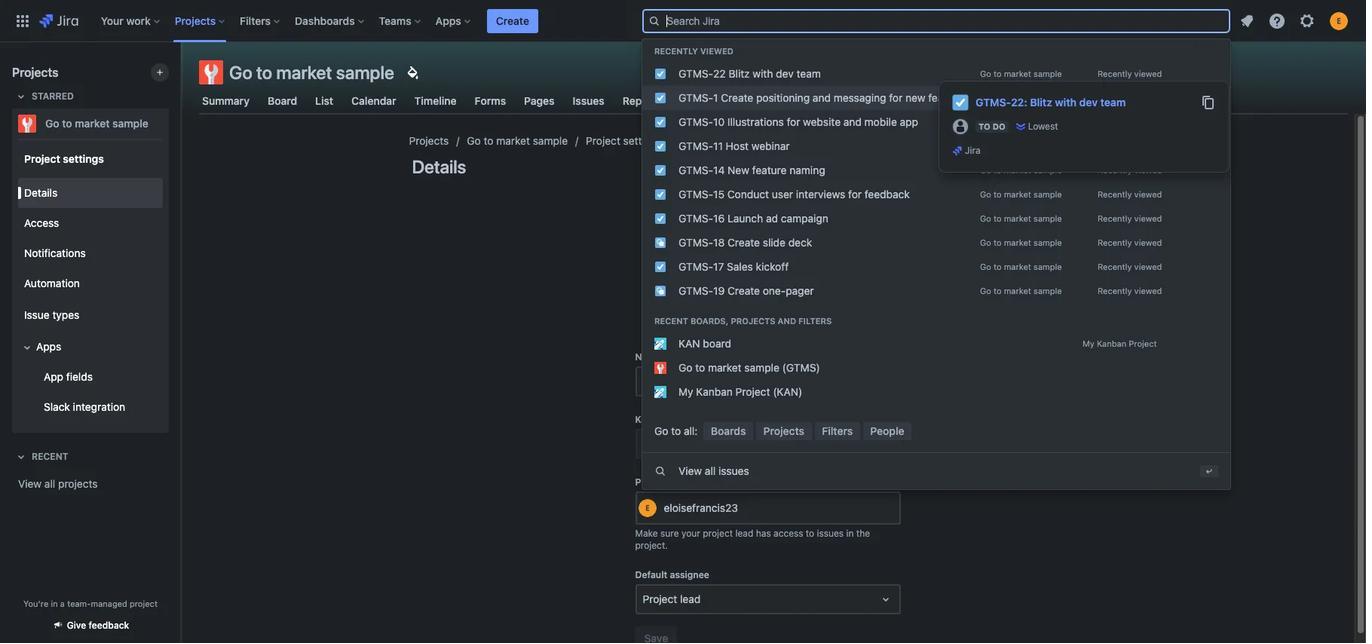 Task type: describe. For each thing, give the bounding box(es) containing it.
my for my kanban project
[[1083, 338, 1095, 348]]

create project image
[[154, 66, 166, 78]]

calendar
[[352, 94, 396, 107]]

board link
[[265, 87, 300, 115]]

primary element
[[9, 0, 1080, 42]]

you're
[[23, 599, 48, 609]]

and inside gtms-10  illustrations for website and mobile app link
[[844, 115, 862, 128]]

do
[[993, 121, 1006, 131]]

calendar link
[[349, 87, 399, 115]]

give feedback button
[[43, 613, 138, 638]]

(kan)
[[773, 385, 803, 398]]

filters inside filters dropdown button
[[240, 14, 271, 27]]

managed
[[91, 599, 127, 609]]

projects button
[[170, 9, 231, 33]]

access link
[[18, 208, 163, 238]]

fields
[[66, 370, 93, 383]]

gtms- for 22
[[679, 67, 714, 80]]

project settings link
[[586, 132, 663, 150]]

automation
[[24, 277, 80, 289]]

your work
[[101, 14, 151, 27]]

change icon button
[[728, 307, 808, 331]]

app fields
[[44, 370, 93, 383]]

22:
[[1012, 96, 1028, 109]]

teams button
[[375, 9, 427, 33]]

group containing project settings
[[15, 139, 163, 431]]

eloisefrancis23 image
[[638, 499, 657, 517]]

1 horizontal spatial go to market sample link
[[467, 132, 568, 150]]

(gtms)
[[783, 361, 820, 374]]

banner containing your work
[[0, 0, 1367, 490]]

illustrations
[[728, 115, 784, 128]]

Key field
[[637, 431, 899, 458]]

slack
[[44, 400, 70, 413]]

you're in a team-managed project
[[23, 599, 158, 609]]

recent boards, projects and filters
[[655, 316, 832, 325]]

conduct
[[728, 187, 769, 200]]

notifications link
[[18, 238, 163, 269]]

help image
[[1269, 12, 1287, 30]]

your work button
[[96, 9, 166, 33]]

gtms- for 10
[[679, 115, 714, 128]]

view for view all projects
[[18, 477, 42, 490]]

kan
[[679, 337, 700, 350]]

key
[[635, 414, 652, 425]]

0 horizontal spatial project
[[130, 599, 158, 609]]

types
[[52, 308, 79, 321]]

tab list containing project settings
[[190, 87, 1358, 115]]

issue
[[24, 308, 50, 321]]

1 horizontal spatial feedback
[[865, 187, 910, 200]]

my kanban project (kan)
[[679, 385, 803, 398]]

feedback inside button
[[89, 620, 129, 631]]

boards
[[711, 425, 746, 437]]

summary
[[202, 94, 250, 107]]

pages link
[[521, 87, 558, 115]]

starred
[[32, 91, 74, 102]]

22
[[714, 67, 726, 80]]

app fields link
[[27, 362, 163, 392]]

issues inside "link"
[[719, 465, 749, 478]]

kanban for my kanban project (kan)
[[696, 385, 733, 398]]

collapse recent projects image
[[12, 448, 30, 466]]

team for gtms-22  blitz with dev team
[[797, 67, 821, 80]]

access
[[24, 216, 59, 229]]

appswitcher icon image
[[14, 12, 32, 30]]

all for projects
[[44, 477, 55, 490]]

default
[[635, 569, 668, 581]]

blitz for 22
[[729, 67, 750, 80]]

forms
[[475, 94, 506, 107]]

make
[[635, 528, 658, 539]]

app
[[44, 370, 63, 383]]

board
[[268, 94, 297, 107]]

search image
[[649, 15, 661, 27]]

view all projects
[[18, 477, 98, 490]]

projects inside popup button
[[175, 14, 216, 27]]

recent for recent
[[32, 451, 68, 462]]

change
[[737, 312, 776, 325]]

1 vertical spatial project settings
[[586, 134, 663, 147]]

user
[[772, 187, 794, 200]]

remove from starred image
[[164, 115, 183, 133]]

apps inside button
[[36, 340, 61, 353]]

issue types link
[[18, 299, 163, 332]]

project inside make sure your project lead has access to issues in the project.
[[703, 528, 733, 539]]

pages
[[524, 94, 555, 107]]

details link
[[18, 178, 163, 208]]

gtms-22  blitz with dev team
[[679, 67, 821, 80]]

project avatar image
[[720, 198, 817, 295]]

group containing details
[[15, 173, 163, 427]]

10
[[714, 115, 725, 128]]

timeline link
[[412, 87, 460, 115]]

recent for recent boards, projects and filters
[[655, 316, 689, 325]]

a
[[60, 599, 65, 609]]

projects down (kan)
[[764, 425, 805, 437]]

0 vertical spatial project lead
[[635, 477, 689, 488]]

has
[[756, 528, 771, 539]]

issue types
[[24, 308, 79, 321]]

list link
[[312, 87, 337, 115]]

slack integration link
[[27, 392, 163, 422]]

name
[[635, 351, 661, 363]]

view for view all issues
[[679, 465, 702, 478]]

boards link
[[704, 422, 754, 441]]

mobile
[[865, 115, 897, 128]]

all for issues
[[705, 465, 716, 478]]

to inside make sure your project lead has access to issues in the project.
[[806, 528, 815, 539]]

2 vertical spatial settings
[[63, 152, 104, 165]]

my kanban project
[[1083, 338, 1157, 348]]

teams
[[379, 14, 412, 27]]

access
[[774, 528, 804, 539]]

collapse starred projects image
[[12, 87, 30, 106]]

app
[[900, 115, 919, 128]]

0 vertical spatial lead
[[670, 477, 689, 488]]

1 vertical spatial project lead
[[643, 593, 701, 606]]

15
[[714, 187, 725, 200]]

dashboards
[[295, 14, 355, 27]]

reports
[[623, 94, 662, 107]]

unassigned image
[[953, 119, 968, 134]]

sure
[[661, 528, 679, 539]]

issues link
[[570, 87, 608, 115]]



Task type: vqa. For each thing, say whether or not it's contained in the screenshot.
"1"
no



Task type: locate. For each thing, give the bounding box(es) containing it.
1 vertical spatial recent
[[32, 451, 68, 462]]

1 horizontal spatial settings
[[624, 134, 663, 147]]

1 vertical spatial kanban
[[696, 385, 733, 398]]

go to market sample (gtms)
[[679, 361, 820, 374]]

0 horizontal spatial blitz
[[729, 67, 750, 80]]

project settings up gtms-10  illustrations for website and mobile app
[[762, 94, 841, 107]]

slack integration
[[44, 400, 125, 413]]

issues inside make sure your project lead has access to issues in the project.
[[817, 528, 844, 539]]

0 horizontal spatial dev
[[776, 67, 794, 80]]

1 vertical spatial team
[[1101, 96, 1126, 109]]

2 vertical spatial lead
[[680, 593, 701, 606]]

your profile and settings image
[[1331, 12, 1349, 30]]

settings up website at the top of the page
[[800, 94, 841, 107]]

1 horizontal spatial recent
[[655, 316, 689, 325]]

gtms- up '10' at top
[[679, 67, 714, 80]]

set background color image
[[403, 63, 422, 81]]

1 horizontal spatial with
[[1055, 96, 1077, 109]]

0 vertical spatial team
[[797, 67, 821, 80]]

1 horizontal spatial all
[[705, 465, 716, 478]]

1 vertical spatial projects link
[[757, 422, 812, 441]]

dev for gtms-22: blitz with dev team
[[1080, 96, 1098, 109]]

market
[[276, 62, 332, 83], [1004, 68, 1032, 78], [75, 117, 110, 130], [496, 134, 530, 147], [1004, 165, 1032, 175], [1004, 189, 1032, 199], [1004, 213, 1032, 223], [1004, 237, 1032, 247], [1004, 261, 1032, 271], [1004, 285, 1032, 295], [708, 361, 742, 374]]

0 vertical spatial and
[[844, 115, 862, 128]]

0 vertical spatial recent
[[655, 316, 689, 325]]

1 vertical spatial filters
[[799, 316, 832, 325]]

give
[[67, 620, 86, 631]]

to
[[979, 121, 991, 131]]

lead right view all issues image
[[670, 477, 689, 488]]

gtms- up the to do
[[976, 96, 1012, 109]]

1 vertical spatial project
[[130, 599, 158, 609]]

1 horizontal spatial apps
[[436, 14, 461, 27]]

dashboards button
[[290, 9, 370, 33]]

jira image
[[952, 145, 964, 157]]

create
[[496, 14, 529, 27]]

project right your
[[703, 528, 733, 539]]

0 horizontal spatial my
[[679, 385, 694, 398]]

your
[[101, 14, 124, 27]]

projects right work in the top left of the page
[[175, 14, 216, 27]]

board
[[703, 337, 732, 350]]

people link
[[864, 422, 912, 441]]

go to all:
[[655, 425, 698, 437]]

1 horizontal spatial view
[[679, 465, 702, 478]]

0 vertical spatial details
[[412, 156, 466, 177]]

gtms- for 22:
[[976, 96, 1012, 109]]

0 vertical spatial for
[[787, 115, 801, 128]]

1 group from the top
[[15, 139, 163, 431]]

gtms-10  illustrations for website and mobile app
[[679, 115, 919, 128]]

blitz for 22:
[[1031, 96, 1053, 109]]

1 horizontal spatial for
[[849, 187, 862, 200]]

0 horizontal spatial in
[[51, 599, 58, 609]]

summary link
[[199, 87, 253, 115]]

project.
[[635, 540, 668, 551]]

eloisefrancis23
[[664, 502, 738, 515]]

people
[[871, 425, 905, 437]]

1 vertical spatial issues
[[817, 528, 844, 539]]

in
[[847, 528, 854, 539], [51, 599, 58, 609]]

the
[[857, 528, 870, 539]]

view all issues
[[679, 465, 749, 478]]

projects
[[58, 477, 98, 490]]

recent up kan
[[655, 316, 689, 325]]

filters right projects popup button
[[240, 14, 271, 27]]

tab list
[[190, 87, 1358, 115]]

recently viewed
[[655, 46, 734, 55], [1098, 68, 1163, 78], [1098, 165, 1163, 175], [1098, 189, 1163, 199], [1098, 213, 1163, 223], [1098, 237, 1163, 247], [1098, 261, 1163, 271], [1098, 285, 1163, 295]]

1 vertical spatial my
[[679, 385, 694, 398]]

1 vertical spatial lead
[[736, 528, 754, 539]]

jira
[[965, 145, 981, 156]]

0 horizontal spatial details
[[24, 186, 58, 199]]

sidebar navigation image
[[164, 60, 198, 91]]

view all issues image
[[655, 466, 667, 478]]

to
[[256, 62, 272, 83], [994, 68, 1002, 78], [62, 117, 72, 130], [484, 134, 494, 147], [994, 165, 1002, 175], [994, 189, 1002, 199], [994, 213, 1002, 223], [994, 237, 1002, 247], [994, 261, 1002, 271], [994, 285, 1002, 295], [696, 361, 705, 374], [671, 425, 681, 437], [806, 528, 815, 539]]

settings up details link
[[63, 152, 104, 165]]

boards,
[[691, 316, 729, 325]]

open image
[[877, 591, 895, 609]]

all
[[705, 465, 716, 478], [44, 477, 55, 490]]

project lead down default assignee
[[643, 593, 701, 606]]

all:
[[684, 425, 698, 437]]

0 vertical spatial settings
[[800, 94, 841, 107]]

for
[[787, 115, 801, 128], [849, 187, 862, 200]]

lowest
[[1029, 121, 1059, 132]]

project lead
[[635, 477, 689, 488], [643, 593, 701, 606]]

create button
[[487, 9, 539, 33]]

lead inside make sure your project lead has access to issues in the project.
[[736, 528, 754, 539]]

dev
[[776, 67, 794, 80], [1080, 96, 1098, 109]]

icon
[[778, 312, 799, 325]]

1 vertical spatial feedback
[[89, 620, 129, 631]]

with right 22
[[753, 67, 773, 80]]

filters inside filters link
[[822, 425, 853, 437]]

gtms-15  conduct user interviews for feedback
[[679, 187, 910, 200]]

assignee
[[670, 569, 710, 581]]

gtms-22: blitz with dev team
[[976, 96, 1126, 109]]

0 horizontal spatial kanban
[[696, 385, 733, 398]]

expand image
[[18, 339, 36, 357]]

projects
[[175, 14, 216, 27], [12, 66, 59, 79], [409, 134, 449, 147], [731, 316, 776, 325], [764, 425, 805, 437]]

projects left icon
[[731, 316, 776, 325]]

and left "mobile"
[[844, 115, 862, 128]]

in inside make sure your project lead has access to issues in the project.
[[847, 528, 854, 539]]

1 vertical spatial details
[[24, 186, 58, 199]]

0 horizontal spatial view
[[18, 477, 42, 490]]

forms link
[[472, 87, 509, 115]]

0 horizontal spatial settings
[[63, 152, 104, 165]]

1 horizontal spatial in
[[847, 528, 854, 539]]

2 vertical spatial project settings
[[24, 152, 104, 165]]

1 vertical spatial blitz
[[1031, 96, 1053, 109]]

gtms- left conduct
[[679, 187, 714, 200]]

timeline
[[415, 94, 457, 107]]

1 vertical spatial with
[[1055, 96, 1077, 109]]

0 vertical spatial in
[[847, 528, 854, 539]]

2 horizontal spatial settings
[[800, 94, 841, 107]]

lead left has
[[736, 528, 754, 539]]

gtms-10  illustrations for website and mobile app link
[[643, 110, 1231, 134]]

0 vertical spatial dev
[[776, 67, 794, 80]]

issues left the
[[817, 528, 844, 539]]

0 horizontal spatial all
[[44, 477, 55, 490]]

Search Jira field
[[643, 9, 1231, 33]]

1 horizontal spatial and
[[844, 115, 862, 128]]

automation link
[[18, 269, 163, 299]]

group
[[15, 139, 163, 431], [15, 173, 163, 427]]

0 vertical spatial with
[[753, 67, 773, 80]]

list
[[315, 94, 333, 107]]

with
[[753, 67, 773, 80], [1055, 96, 1077, 109]]

1 horizontal spatial team
[[1101, 96, 1126, 109]]

and right change
[[778, 316, 797, 325]]

all inside "link"
[[705, 465, 716, 478]]

banner
[[0, 0, 1367, 490]]

0 vertical spatial kanban
[[1097, 338, 1127, 348]]

team-
[[67, 599, 91, 609]]

work
[[126, 14, 151, 27]]

filters
[[240, 14, 271, 27], [799, 316, 832, 325], [822, 425, 853, 437]]

go to market sample inside go to market sample link
[[45, 117, 148, 130]]

blitz right 22
[[729, 67, 750, 80]]

1 horizontal spatial project settings
[[586, 134, 663, 147]]

filters left people
[[822, 425, 853, 437]]

0 vertical spatial issues
[[719, 465, 749, 478]]

0 vertical spatial project
[[703, 528, 733, 539]]

0 vertical spatial filters
[[240, 14, 271, 27]]

feedback right the interviews
[[865, 187, 910, 200]]

project settings down reports link
[[586, 134, 663, 147]]

all left projects
[[44, 477, 55, 490]]

projects down timeline link
[[409, 134, 449, 147]]

go to market sample
[[229, 62, 394, 83], [981, 68, 1062, 78], [45, 117, 148, 130], [467, 134, 568, 147], [981, 165, 1062, 175], [981, 189, 1062, 199], [981, 213, 1062, 223], [981, 237, 1062, 247], [981, 261, 1062, 271], [981, 285, 1062, 295]]

0 horizontal spatial and
[[778, 316, 797, 325]]

give feedback
[[67, 620, 129, 631]]

my kanban project (kan) link
[[643, 380, 1231, 404]]

0 horizontal spatial team
[[797, 67, 821, 80]]

dev right 22:
[[1080, 96, 1098, 109]]

0 vertical spatial projects link
[[409, 132, 449, 150]]

go to market sample link down pages link on the left top of the page
[[467, 132, 568, 150]]

0 horizontal spatial go to market sample link
[[12, 109, 163, 139]]

recent
[[655, 316, 689, 325], [32, 451, 68, 462]]

0 vertical spatial blitz
[[729, 67, 750, 80]]

0 vertical spatial feedback
[[865, 187, 910, 200]]

view
[[679, 465, 702, 478], [18, 477, 42, 490]]

view inside the 'view all projects' link
[[18, 477, 42, 490]]

1 vertical spatial and
[[778, 316, 797, 325]]

with for 22
[[753, 67, 773, 80]]

1 horizontal spatial project
[[703, 528, 733, 539]]

notifications image
[[1239, 12, 1257, 30]]

with for 22:
[[1055, 96, 1077, 109]]

view inside view all issues "link"
[[679, 465, 702, 478]]

in left the
[[847, 528, 854, 539]]

for right the interviews
[[849, 187, 862, 200]]

0 vertical spatial my
[[1083, 338, 1095, 348]]

1 horizontal spatial issues
[[817, 528, 844, 539]]

0 horizontal spatial apps
[[36, 340, 61, 353]]

team for gtms-22: blitz with dev team
[[1101, 96, 1126, 109]]

filters button
[[235, 9, 286, 33]]

1 vertical spatial settings
[[624, 134, 663, 147]]

notifications
[[24, 246, 86, 259]]

0 horizontal spatial recent
[[32, 451, 68, 462]]

project
[[762, 94, 798, 107], [586, 134, 621, 147], [24, 152, 60, 165], [1129, 338, 1157, 348], [736, 385, 770, 398], [635, 477, 667, 488], [643, 593, 678, 606]]

0 horizontal spatial project settings
[[24, 152, 104, 165]]

copy url image
[[1199, 94, 1217, 112]]

apps inside popup button
[[436, 14, 461, 27]]

0 vertical spatial apps
[[436, 14, 461, 27]]

kanban for my kanban project
[[1097, 338, 1127, 348]]

jira image
[[39, 12, 78, 30], [39, 12, 78, 30], [952, 145, 964, 157]]

1 vertical spatial for
[[849, 187, 862, 200]]

issues down boards link
[[719, 465, 749, 478]]

1 horizontal spatial blitz
[[1031, 96, 1053, 109]]

0 horizontal spatial for
[[787, 115, 801, 128]]

1 horizontal spatial dev
[[1080, 96, 1098, 109]]

project right 'managed'
[[130, 599, 158, 609]]

lead
[[670, 477, 689, 488], [736, 528, 754, 539], [680, 593, 701, 606]]

apps up the 'app'
[[36, 340, 61, 353]]

dev up gtms-10  illustrations for website and mobile app
[[776, 67, 794, 80]]

0 vertical spatial project settings
[[762, 94, 841, 107]]

make sure your project lead has access to issues in the project.
[[635, 528, 870, 551]]

2 group from the top
[[15, 173, 163, 427]]

filters up (gtms)
[[799, 316, 832, 325]]

website
[[803, 115, 841, 128]]

settings image
[[1299, 12, 1317, 30]]

gtms-22: blitz with dev team link
[[976, 96, 1126, 109]]

dev for gtms-22  blitz with dev team
[[776, 67, 794, 80]]

projects up collapse starred projects icon in the left top of the page
[[12, 66, 59, 79]]

lead down the 'assignee'
[[680, 593, 701, 606]]

all up eloisefrancis23
[[705, 465, 716, 478]]

apps right teams popup button
[[436, 14, 461, 27]]

project lead up eloisefrancis23 image
[[635, 477, 689, 488]]

filters link
[[815, 422, 860, 441]]

integration
[[73, 400, 125, 413]]

details down timeline link
[[412, 156, 466, 177]]

1 horizontal spatial kanban
[[1097, 338, 1127, 348]]

recent up the view all projects
[[32, 451, 68, 462]]

view right view all issues image
[[679, 465, 702, 478]]

settings down reports link
[[624, 134, 663, 147]]

1 horizontal spatial details
[[412, 156, 466, 177]]

my for my kanban project (kan)
[[679, 385, 694, 398]]

2 horizontal spatial project settings
[[762, 94, 841, 107]]

projects link down timeline link
[[409, 132, 449, 150]]

2 vertical spatial filters
[[822, 425, 853, 437]]

go to market sample (gtms) link
[[643, 356, 1231, 380]]

gtms- down 22
[[679, 115, 714, 128]]

1 vertical spatial apps
[[36, 340, 61, 353]]

1 horizontal spatial projects link
[[757, 422, 812, 441]]

with up lowest
[[1055, 96, 1077, 109]]

my
[[1083, 338, 1095, 348], [679, 385, 694, 398]]

blitz right 22:
[[1031, 96, 1053, 109]]

0 horizontal spatial projects link
[[409, 132, 449, 150]]

1 vertical spatial in
[[51, 599, 58, 609]]

projects link down (kan)
[[757, 422, 812, 441]]

feedback
[[865, 187, 910, 200], [89, 620, 129, 631]]

1 vertical spatial dev
[[1080, 96, 1098, 109]]

0 horizontal spatial issues
[[719, 465, 749, 478]]

go to market sample link
[[12, 109, 163, 139], [467, 132, 568, 150]]

0 horizontal spatial with
[[753, 67, 773, 80]]

your
[[682, 528, 701, 539]]

view down collapse recent projects image
[[18, 477, 42, 490]]

for left website at the top of the page
[[787, 115, 801, 128]]

sample
[[336, 62, 394, 83], [1034, 68, 1062, 78], [112, 117, 148, 130], [533, 134, 568, 147], [1034, 165, 1062, 175], [1034, 189, 1062, 199], [1034, 213, 1062, 223], [1034, 237, 1062, 247], [1034, 261, 1062, 271], [1034, 285, 1062, 295], [745, 361, 780, 374]]

interviews
[[796, 187, 846, 200]]

0 horizontal spatial feedback
[[89, 620, 129, 631]]

apps button
[[18, 332, 163, 362]]

project
[[703, 528, 733, 539], [130, 599, 158, 609]]

in left a
[[51, 599, 58, 609]]

kanban
[[1097, 338, 1127, 348], [696, 385, 733, 398]]

gtms- for 15
[[679, 187, 714, 200]]

Name field
[[637, 368, 899, 395]]

1 horizontal spatial my
[[1083, 338, 1095, 348]]

project settings up details link
[[24, 152, 104, 165]]

details up access
[[24, 186, 58, 199]]

feedback down 'managed'
[[89, 620, 129, 631]]

go to market sample link down starred
[[12, 109, 163, 139]]



